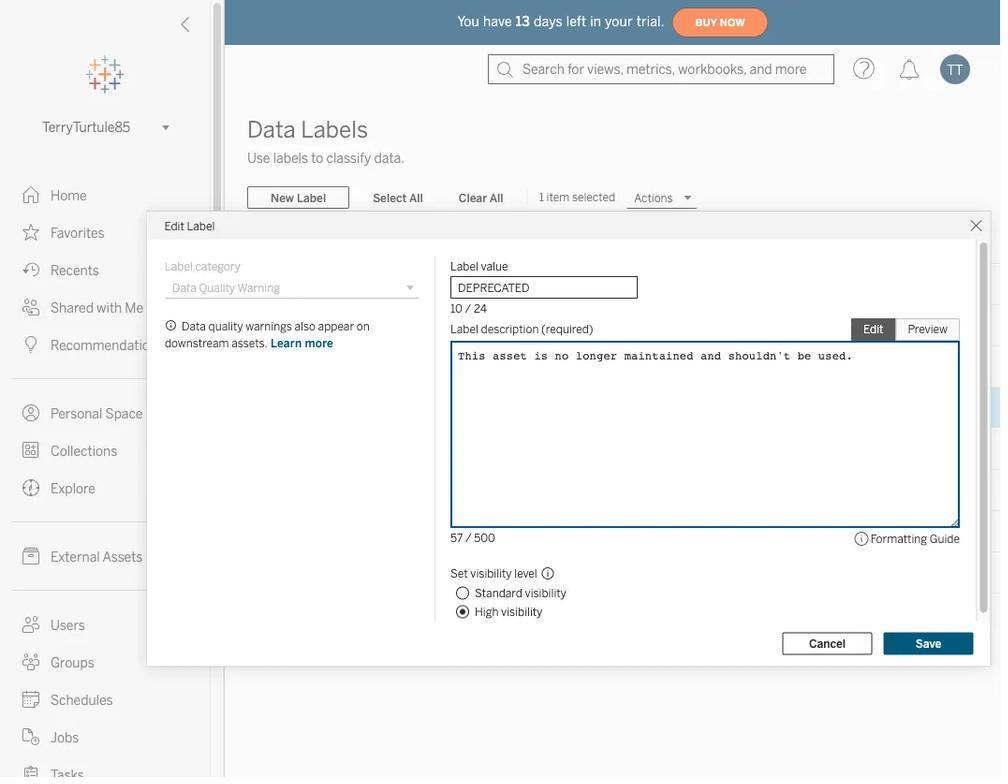 Task type: describe. For each thing, give the bounding box(es) containing it.
external assets link
[[0, 538, 210, 575]]

label inside 'button'
[[297, 191, 326, 205]]

data.
[[374, 150, 405, 166]]

certified
[[515, 276, 562, 289]]

level
[[514, 567, 537, 581]]

you have 13 days left in your trial.
[[458, 14, 665, 29]]

1 cell from the left
[[225, 388, 272, 429]]

also
[[294, 320, 315, 334]]

label up label category
[[187, 219, 215, 233]]

me
[[125, 300, 144, 316]]

selected
[[573, 191, 616, 204]]

in
[[591, 14, 602, 29]]

personal space link
[[0, 395, 210, 432]]

with
[[97, 300, 122, 316]]

data for quality
[[181, 320, 206, 334]]

2 vertical spatial visibility
[[501, 605, 542, 619]]

visibility
[[727, 239, 773, 253]]

select all button
[[361, 187, 436, 209]]

favorites
[[51, 225, 105, 241]]

/ for 57
[[465, 531, 471, 545]]

3 cell from the left
[[647, 388, 716, 429]]

category
[[283, 239, 332, 253]]

- for flow
[[336, 359, 340, 375]]

navigation panel element
[[0, 56, 210, 778]]

value
[[481, 260, 508, 273]]

1 item selected
[[539, 191, 616, 204]]

grid containing this asset is trusted and recom
[[225, 229, 1002, 778]]

select all
[[373, 191, 423, 205]]

days
[[534, 14, 563, 29]]

preview
[[908, 323, 948, 336]]

label for label description (required)
[[450, 323, 478, 336]]

all for select all
[[409, 191, 423, 205]]

is for no
[[889, 401, 899, 416]]

labels
[[273, 150, 308, 166]]

item
[[547, 191, 570, 204]]

data quality warning button
[[164, 276, 419, 299]]

you
[[458, 14, 480, 29]]

shared
[[51, 300, 94, 316]]

edit label
[[164, 219, 215, 233]]

i
[[999, 566, 1002, 581]]

edit label dialog
[[148, 212, 991, 667]]

this asset is outdated. row
[[225, 429, 1002, 470]]

recent for extra
[[933, 318, 971, 334]]

57 / 500
[[450, 531, 495, 545]]

visibility for set
[[470, 567, 512, 581]]

undergoing
[[902, 483, 970, 499]]

labels
[[301, 117, 368, 143]]

favorites link
[[0, 214, 210, 251]]

set
[[450, 567, 468, 581]]

this asset is undergoing main
[[826, 483, 1002, 499]]

shared with me
[[51, 300, 144, 316]]

this for this asset is trusted and recom
[[826, 277, 851, 292]]

actions
[[661, 239, 702, 253]]

longer
[[920, 401, 958, 416]]

collections
[[51, 444, 117, 459]]

assets
[[103, 550, 143, 565]]

save button
[[884, 633, 974, 656]]

is for outdated.
[[889, 442, 899, 457]]

sensitive
[[944, 566, 996, 581]]

assets.
[[231, 337, 267, 351]]

failed down this asset is trusted and recom row
[[596, 317, 626, 330]]

asset for outdated.
[[854, 442, 886, 457]]

warnings
[[245, 320, 292, 334]]

extract refresh failed
[[514, 317, 626, 330]]

this asset has a general qualit
[[826, 524, 1002, 540]]

more
[[305, 337, 333, 351]]

quality
[[199, 281, 235, 295]]

this asset is no longer mainta
[[826, 401, 1002, 416]]

this for this asset is no longer mainta
[[826, 401, 851, 416]]

asset for no
[[854, 401, 886, 416]]

groups link
[[0, 644, 210, 681]]

trusted
[[902, 277, 946, 292]]

most for asset's
[[899, 318, 930, 334]]

2 cell from the left
[[479, 388, 647, 429]]

2 horizontal spatial run
[[967, 359, 987, 375]]

learn
[[270, 337, 302, 351]]

trial.
[[637, 14, 665, 29]]

57
[[450, 531, 463, 545]]

explore link
[[0, 470, 210, 507]]

new
[[271, 191, 294, 205]]

have
[[484, 14, 512, 29]]

failed down 10
[[435, 318, 467, 334]]

collections link
[[0, 432, 210, 470]]

recent for run
[[925, 359, 964, 375]]

this flow's most recent run fai
[[826, 359, 1002, 375]]

flow run failed
[[515, 358, 594, 372]]

use
[[247, 150, 270, 166]]

is for trusted
[[889, 277, 899, 292]]

this asset is outdated.
[[826, 442, 960, 457]]

warning for warning - extract refresh failed
[[283, 318, 333, 334]]

custom label dialog info tooltip image
[[164, 320, 178, 333]]

outdated.
[[902, 442, 960, 457]]

buy now button
[[673, 7, 769, 37]]

category
[[195, 260, 240, 273]]

500
[[474, 531, 495, 545]]

personal space
[[51, 406, 143, 422]]

this for this asset is outdated.
[[826, 442, 851, 457]]

learn more link
[[269, 336, 334, 351]]

asset for sensitive
[[854, 566, 886, 581]]

value
[[490, 239, 519, 253]]

data for labels
[[247, 117, 296, 143]]

1 horizontal spatial run
[[543, 358, 561, 372]]

(required)
[[541, 323, 593, 336]]

0 horizontal spatial run
[[374, 359, 394, 375]]

qualit
[[971, 524, 1002, 540]]

this for this asset is undergoing main
[[826, 483, 851, 499]]

users
[[51, 618, 85, 634]]

warning - flow run failed
[[283, 359, 430, 375]]

this for this asset has a general qualit
[[826, 524, 851, 540]]

sensitive data
[[515, 564, 591, 578]]

jobs link
[[0, 719, 210, 756]]

0 horizontal spatial extract
[[343, 318, 386, 334]]

4 cell from the left
[[716, 388, 814, 429]]

new label
[[271, 191, 326, 205]]



Task type: locate. For each thing, give the bounding box(es) containing it.
main
[[973, 483, 1002, 499]]

warning for warning
[[515, 523, 560, 537]]

data down label category
[[172, 281, 196, 295]]

row containing standard
[[225, 512, 1002, 553]]

1 row from the top
[[225, 306, 1002, 347]]

is inside 'row'
[[889, 401, 899, 416]]

home
[[51, 188, 87, 203]]

flow
[[515, 358, 540, 372], [343, 359, 371, 375]]

1 vertical spatial -
[[336, 359, 340, 375]]

recent down preview
[[925, 359, 964, 375]]

extract
[[514, 317, 553, 330], [343, 318, 386, 334]]

and
[[949, 277, 971, 292]]

6 asset from the top
[[854, 566, 886, 581]]

0 horizontal spatial edit
[[164, 219, 184, 233]]

new label button
[[247, 187, 350, 209]]

data inside the "data quality warnings also appear on downstream assets."
[[181, 320, 206, 334]]

10 / 24
[[450, 302, 487, 315]]

Label description (required) text field
[[450, 341, 960, 529]]

Label value text field
[[450, 276, 638, 299]]

/
[[465, 302, 471, 315], [465, 531, 471, 545]]

editor mode option group
[[852, 319, 960, 341]]

run down warning - extract refresh failed
[[374, 359, 394, 375]]

information image
[[854, 531, 871, 548]]

0 vertical spatial standard
[[727, 359, 783, 375]]

visibility down sensitive
[[525, 587, 566, 600]]

run
[[543, 358, 561, 372], [374, 359, 394, 375], [967, 359, 987, 375]]

7 this from the top
[[826, 524, 851, 540]]

downstream
[[164, 337, 229, 351]]

asset for a
[[854, 524, 886, 540]]

1 vertical spatial data
[[172, 281, 196, 295]]

run down (required)
[[543, 358, 561, 372]]

1 horizontal spatial refresh
[[556, 317, 594, 330]]

this left flow's
[[826, 359, 851, 375]]

no
[[902, 401, 917, 416]]

edit up flow's
[[864, 323, 884, 336]]

asset for undergoing
[[854, 483, 886, 499]]

all for clear all
[[490, 191, 504, 205]]

2 all from the left
[[490, 191, 504, 205]]

this
[[826, 277, 851, 292], [826, 318, 851, 334], [826, 359, 851, 375], [826, 401, 851, 416], [826, 442, 851, 457], [826, 483, 851, 499], [826, 524, 851, 540], [826, 566, 851, 581]]

data up use
[[247, 117, 296, 143]]

3 row from the top
[[225, 512, 1002, 553]]

this asset is trusted and recom
[[826, 277, 1002, 292]]

0 vertical spatial data
[[247, 117, 296, 143]]

1 / from the top
[[465, 302, 471, 315]]

label value
[[450, 260, 508, 273]]

1 horizontal spatial extract
[[514, 317, 553, 330]]

failed down (required)
[[564, 358, 594, 372]]

/ right 10
[[465, 302, 471, 315]]

4 is from the top
[[889, 483, 899, 499]]

label category
[[164, 260, 240, 273]]

warning up learn more
[[283, 318, 333, 334]]

0 vertical spatial most
[[899, 318, 930, 334]]

1 horizontal spatial flow
[[515, 358, 540, 372]]

this left asset's
[[826, 318, 851, 334]]

all inside clear all button
[[490, 191, 504, 205]]

schedules link
[[0, 681, 210, 719]]

asset left the has
[[854, 524, 886, 540]]

label down 10 / 24
[[450, 323, 478, 336]]

1 vertical spatial standard
[[727, 524, 783, 540]]

this left information icon
[[826, 524, 851, 540]]

1
[[539, 191, 544, 204]]

standard inside standard visibility high visibility
[[475, 587, 522, 600]]

1 vertical spatial recent
[[925, 359, 964, 375]]

recents link
[[0, 251, 210, 289]]

0 horizontal spatial all
[[409, 191, 423, 205]]

is
[[889, 277, 899, 292], [889, 401, 899, 416], [889, 442, 899, 457], [889, 483, 899, 499]]

3 is from the top
[[889, 442, 899, 457]]

grid
[[225, 229, 1002, 778]]

this up this asset is undergoing main on the right bottom of the page
[[826, 442, 851, 457]]

visibility right high
[[501, 605, 542, 619]]

refresh right on
[[389, 318, 432, 334]]

extract down "label value" text box
[[514, 317, 553, 330]]

warning up sensitive
[[515, 523, 560, 537]]

recommendations
[[51, 338, 164, 353]]

this asset is trusted and recom row
[[225, 264, 1002, 306]]

- for extract
[[336, 318, 340, 334]]

set visibility level
[[450, 567, 537, 581]]

recom
[[974, 277, 1002, 292]]

failed down warning - extract refresh failed
[[397, 359, 430, 375]]

/ right 57
[[465, 531, 471, 545]]

cancel
[[810, 638, 846, 651]]

external assets
[[51, 550, 143, 565]]

3 asset from the top
[[854, 442, 886, 457]]

this asset contains sensitive i
[[826, 566, 1002, 581]]

label left category
[[164, 260, 193, 273]]

3 this from the top
[[826, 359, 851, 375]]

appear
[[318, 320, 354, 334]]

0 vertical spatial edit
[[164, 219, 184, 233]]

- down appear
[[336, 359, 340, 375]]

is down the this asset is outdated.
[[889, 483, 899, 499]]

1 is from the top
[[889, 277, 899, 292]]

row up data
[[225, 512, 1002, 553]]

2 / from the top
[[465, 531, 471, 545]]

this up the this asset is outdated.
[[826, 401, 851, 416]]

cancel button
[[783, 633, 873, 656]]

edit inside option group
[[864, 323, 884, 336]]

data inside data labels use labels to classify data.
[[247, 117, 296, 143]]

2 vertical spatial data
[[181, 320, 206, 334]]

6 this from the top
[[826, 483, 851, 499]]

home link
[[0, 176, 210, 214]]

personal
[[51, 406, 103, 422]]

this for this asset contains sensitive i
[[826, 566, 851, 581]]

1 this from the top
[[826, 277, 851, 292]]

standard visibility high visibility
[[475, 587, 566, 619]]

formatting
[[871, 533, 927, 546]]

1 vertical spatial /
[[465, 531, 471, 545]]

recent left extra
[[933, 318, 971, 334]]

data for quality
[[172, 281, 196, 295]]

a
[[914, 524, 921, 540]]

data labels use labels to classify data.
[[247, 117, 405, 166]]

clear
[[459, 191, 487, 205]]

select
[[373, 191, 407, 205]]

asset down information icon
[[854, 566, 886, 581]]

general
[[924, 524, 968, 540]]

users link
[[0, 606, 210, 644]]

- left on
[[336, 318, 340, 334]]

0 vertical spatial /
[[465, 302, 471, 315]]

warning up warnings
[[237, 281, 280, 295]]

main navigation. press the up and down arrow keys to access links. element
[[0, 176, 210, 778]]

0 horizontal spatial refresh
[[389, 318, 432, 334]]

buy
[[696, 17, 718, 28]]

0 vertical spatial -
[[336, 318, 340, 334]]

row group
[[225, 264, 1002, 594]]

0 vertical spatial recent
[[933, 318, 971, 334]]

label for label category
[[164, 260, 193, 273]]

most for flow's
[[891, 359, 922, 375]]

classify
[[327, 150, 371, 166]]

5 this from the top
[[826, 442, 851, 457]]

guide
[[930, 533, 960, 546]]

quality
[[208, 320, 243, 334]]

0 horizontal spatial flow
[[343, 359, 371, 375]]

data
[[567, 564, 591, 578]]

recommendations link
[[0, 326, 210, 364]]

failed
[[596, 317, 626, 330], [435, 318, 467, 334], [564, 358, 594, 372], [397, 359, 430, 375]]

clear all
[[459, 191, 504, 205]]

set visibility level option group
[[450, 563, 960, 622]]

asset down description on the top right of page
[[854, 277, 886, 292]]

4 this from the top
[[826, 401, 851, 416]]

2 this from the top
[[826, 318, 851, 334]]

recents
[[51, 263, 99, 278]]

external
[[51, 550, 100, 565]]

fai
[[990, 359, 1002, 375]]

edit for edit
[[864, 323, 884, 336]]

warning for warning - flow run failed
[[283, 359, 333, 375]]

warning down the learn more link
[[283, 359, 333, 375]]

label right new
[[297, 191, 326, 205]]

standard
[[727, 359, 783, 375], [727, 524, 783, 540], [475, 587, 522, 600]]

flow down label description (required)
[[515, 358, 540, 372]]

2 row from the top
[[225, 347, 1002, 388]]

row containing warning - extract refresh failed
[[225, 306, 1002, 347]]

is left trusted
[[889, 277, 899, 292]]

2 - from the top
[[336, 359, 340, 375]]

2 is from the top
[[889, 401, 899, 416]]

asset for trusted
[[854, 277, 886, 292]]

this asset is no longer mainta row
[[225, 388, 1002, 429]]

1 all from the left
[[409, 191, 423, 205]]

flow down on
[[343, 359, 371, 375]]

-
[[336, 318, 340, 334], [336, 359, 340, 375]]

groups
[[51, 656, 94, 671]]

is left no
[[889, 401, 899, 416]]

explore
[[51, 481, 95, 497]]

data
[[247, 117, 296, 143], [172, 281, 196, 295], [181, 320, 206, 334]]

label left value
[[450, 260, 478, 273]]

this for this flow's most recent run fai
[[826, 359, 851, 375]]

visibility right set at the bottom left
[[470, 567, 512, 581]]

recent
[[933, 318, 971, 334], [925, 359, 964, 375]]

all right the clear
[[490, 191, 504, 205]]

this for this asset's most recent extra
[[826, 318, 851, 334]]

1 asset from the top
[[854, 277, 886, 292]]

1 vertical spatial most
[[891, 359, 922, 375]]

row containing warning - flow run failed
[[225, 347, 1002, 388]]

this asset contains sensitive i row
[[225, 553, 1002, 594]]

refresh up flow run failed
[[556, 317, 594, 330]]

space
[[105, 406, 143, 422]]

asset down the this asset is outdated.
[[854, 483, 886, 499]]

asset down the this asset is no longer mainta
[[854, 442, 886, 457]]

this asset is undergoing main row
[[225, 470, 1002, 512]]

label description (required)
[[450, 323, 593, 336]]

asset
[[854, 277, 886, 292], [854, 401, 886, 416], [854, 442, 886, 457], [854, 483, 886, 499], [854, 524, 886, 540], [854, 566, 886, 581]]

description
[[481, 323, 539, 336]]

label for label value
[[450, 260, 478, 273]]

5 asset from the top
[[854, 524, 886, 540]]

2 asset from the top
[[854, 401, 886, 416]]

most right asset's
[[899, 318, 930, 334]]

asset's
[[854, 318, 896, 334]]

flow's
[[854, 359, 889, 375]]

cell
[[225, 388, 272, 429], [479, 388, 647, 429], [647, 388, 716, 429], [716, 388, 814, 429]]

edit for edit label
[[164, 219, 184, 233]]

warning inside popup button
[[237, 281, 280, 295]]

1 vertical spatial edit
[[864, 323, 884, 336]]

/ for 10
[[465, 302, 471, 315]]

save
[[916, 638, 942, 651]]

4 asset from the top
[[854, 483, 886, 499]]

row down (required)
[[225, 347, 1002, 388]]

this up cancel
[[826, 566, 851, 581]]

0 vertical spatial visibility
[[470, 567, 512, 581]]

all inside select all button
[[409, 191, 423, 205]]

shared with me link
[[0, 289, 210, 326]]

visibility for standard
[[525, 587, 566, 600]]

extract up the warning - flow run failed
[[343, 318, 386, 334]]

is for undergoing
[[889, 483, 899, 499]]

row group containing this asset is trusted and recom
[[225, 264, 1002, 594]]

1 vertical spatial visibility
[[525, 587, 566, 600]]

this down the this asset is outdated.
[[826, 483, 851, 499]]

data quality warning
[[172, 281, 280, 295]]

data inside popup button
[[172, 281, 196, 295]]

most right flow's
[[891, 359, 922, 375]]

left
[[567, 14, 587, 29]]

asset left no
[[854, 401, 886, 416]]

clear all button
[[447, 187, 516, 209]]

learn more
[[270, 337, 333, 351]]

to
[[311, 150, 324, 166]]

edit up label category
[[164, 219, 184, 233]]

1 horizontal spatial all
[[490, 191, 504, 205]]

8 this from the top
[[826, 566, 851, 581]]

row
[[225, 306, 1002, 347], [225, 347, 1002, 388], [225, 512, 1002, 553]]

all
[[409, 191, 423, 205], [490, 191, 504, 205]]

1 - from the top
[[336, 318, 340, 334]]

description
[[826, 239, 888, 253]]

row up flow run failed
[[225, 306, 1002, 347]]

is left outdated. on the bottom
[[889, 442, 899, 457]]

on
[[356, 320, 369, 334]]

run left fai
[[967, 359, 987, 375]]

warning - extract refresh failed
[[283, 318, 467, 334]]

formatting guide
[[871, 533, 960, 546]]

this down description on the top right of page
[[826, 277, 851, 292]]

data up downstream
[[181, 320, 206, 334]]

schedules
[[51, 693, 113, 709]]

high
[[475, 605, 498, 619]]

1 horizontal spatial edit
[[864, 323, 884, 336]]

all right select at the top left of the page
[[409, 191, 423, 205]]

24
[[474, 302, 487, 315]]

2 vertical spatial standard
[[475, 587, 522, 600]]



Task type: vqa. For each thing, say whether or not it's contained in the screenshot.
Buy Now button
yes



